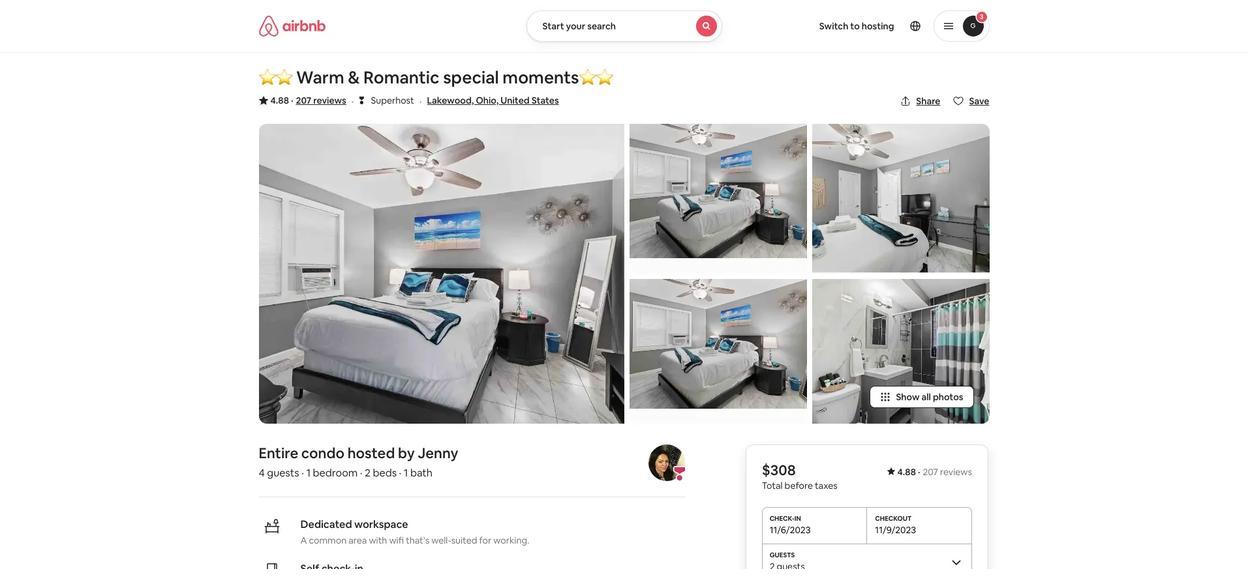 Task type: locate. For each thing, give the bounding box(es) containing it.
1 vertical spatial 4.88 · 207 reviews
[[898, 467, 973, 478]]

$308
[[763, 461, 797, 480]]

4.88 · 207 reviews
[[271, 95, 347, 106], [898, 467, 973, 478]]

⭐️⭐️
[[259, 67, 293, 89]]

2 1 from the left
[[404, 467, 408, 480]]

start
[[543, 20, 564, 32]]

beds
[[373, 467, 397, 480]]

your
[[566, 20, 586, 32]]

working.
[[494, 535, 530, 547]]

common
[[309, 535, 347, 547]]

⭐️⭐️ warm &  romantic special moments⭐️⭐️ image 4 image
[[812, 124, 990, 274]]

· lakewood, ohio, united states
[[420, 95, 559, 108]]

switch
[[820, 20, 849, 32]]

11/6/2023
[[770, 525, 812, 536]]

⭐️⭐️ warm &  romantic special moments⭐️⭐️ image 3 image
[[630, 279, 807, 424]]

show
[[897, 392, 920, 403]]

4.88 up 11/9/2023
[[898, 467, 917, 478]]

workspace
[[354, 518, 408, 532]]

show all photos
[[897, 392, 964, 403]]

0 vertical spatial 207
[[296, 95, 312, 106]]

207
[[296, 95, 312, 106], [924, 467, 939, 478]]

reviews
[[314, 95, 347, 106], [941, 467, 973, 478]]

1 horizontal spatial 1
[[404, 467, 408, 480]]

0 horizontal spatial 207
[[296, 95, 312, 106]]

entire
[[259, 444, 298, 463]]

1
[[306, 467, 311, 480], [404, 467, 408, 480]]

1 left "bath"
[[404, 467, 408, 480]]

1 horizontal spatial 4.88
[[898, 467, 917, 478]]

0 horizontal spatial reviews
[[314, 95, 347, 106]]

1 horizontal spatial reviews
[[941, 467, 973, 478]]

a
[[301, 535, 307, 547]]

lakewood,
[[427, 95, 474, 106]]

entire condo hosted by jenny 4 guests · 1 bedroom · 2 beds · 1 bath
[[259, 444, 459, 480]]

photos
[[933, 392, 964, 403]]

0 horizontal spatial 4.88
[[271, 95, 289, 106]]

guests
[[267, 467, 299, 480]]

switch to hosting link
[[812, 12, 903, 40]]

condo
[[302, 444, 345, 463]]

4.88 down ⭐️⭐️
[[271, 95, 289, 106]]

to
[[851, 20, 860, 32]]

superhost
[[371, 95, 414, 106]]

1 down condo
[[306, 467, 311, 480]]

share
[[917, 95, 941, 107]]

taxes
[[816, 480, 838, 492]]

2
[[365, 467, 371, 480]]

Start your search search field
[[527, 10, 722, 42]]

lakewood, ohio, united states button
[[427, 93, 559, 108]]

1 1 from the left
[[306, 467, 311, 480]]

all
[[922, 392, 932, 403]]

0 horizontal spatial 1
[[306, 467, 311, 480]]

1 horizontal spatial 207
[[924, 467, 939, 478]]

󰀃
[[359, 94, 364, 106]]

jenny is a superhost. learn more about jenny. image
[[649, 445, 685, 482], [649, 445, 685, 482]]

start your search button
[[527, 10, 722, 42]]

&
[[348, 67, 360, 89]]

4
[[259, 467, 265, 480]]

·
[[291, 95, 293, 106], [352, 95, 354, 108], [420, 95, 422, 108], [302, 467, 304, 480], [360, 467, 363, 480], [399, 467, 402, 480], [919, 467, 921, 478]]

0 vertical spatial 4.88 · 207 reviews
[[271, 95, 347, 106]]

for
[[480, 535, 492, 547]]

4.88
[[271, 95, 289, 106], [898, 467, 917, 478]]

bath
[[411, 467, 433, 480]]

bedroom
[[313, 467, 358, 480]]



Task type: describe. For each thing, give the bounding box(es) containing it.
start your search
[[543, 20, 616, 32]]

suited
[[452, 535, 478, 547]]

save button
[[949, 90, 995, 112]]

well-
[[432, 535, 452, 547]]

area
[[349, 535, 367, 547]]

1 horizontal spatial 4.88 · 207 reviews
[[898, 467, 973, 478]]

switch to hosting
[[820, 20, 895, 32]]

romantic
[[364, 67, 440, 89]]

search
[[588, 20, 616, 32]]

that's
[[406, 535, 430, 547]]

⭐️⭐️ warm &  romantic special moments⭐️⭐️ image 1 image
[[259, 124, 624, 424]]

states
[[532, 95, 559, 106]]

dedicated
[[301, 518, 352, 532]]

11/9/2023
[[876, 525, 917, 536]]

by jenny
[[398, 444, 459, 463]]

⭐️⭐️ warm &  romantic special moments⭐️⭐️ image 5 image
[[812, 279, 990, 424]]

3 button
[[934, 10, 990, 42]]

1 vertical spatial 207
[[924, 467, 939, 478]]

wifi
[[389, 535, 404, 547]]

1 vertical spatial reviews
[[941, 467, 973, 478]]

0 vertical spatial reviews
[[314, 95, 347, 106]]

profile element
[[738, 0, 990, 52]]

dedicated workspace a common area with wifi that's well-suited for working.
[[301, 518, 530, 547]]

show all photos button
[[871, 386, 974, 409]]

⭐️⭐️ warm &  romantic special moments⭐️⭐️ image 2 image
[[630, 124, 807, 274]]

$308 total before taxes
[[763, 461, 838, 492]]

⭐️⭐️ warm &  romantic special moments⭐️⭐️
[[259, 67, 613, 89]]

before
[[785, 480, 814, 492]]

207 reviews button
[[296, 94, 347, 107]]

total
[[763, 480, 783, 492]]

warm
[[296, 67, 345, 89]]

0 vertical spatial 4.88
[[271, 95, 289, 106]]

3
[[980, 12, 984, 21]]

1 vertical spatial 4.88
[[898, 467, 917, 478]]

0 horizontal spatial 4.88 · 207 reviews
[[271, 95, 347, 106]]

special
[[443, 67, 499, 89]]

with
[[369, 535, 387, 547]]

save
[[970, 95, 990, 107]]

hosting
[[862, 20, 895, 32]]

united
[[501, 95, 530, 106]]

moments⭐️⭐️
[[503, 67, 613, 89]]

hosted
[[348, 444, 395, 463]]

ohio,
[[476, 95, 499, 106]]

share button
[[896, 90, 946, 112]]



Task type: vqa. For each thing, say whether or not it's contained in the screenshot.
4.88
yes



